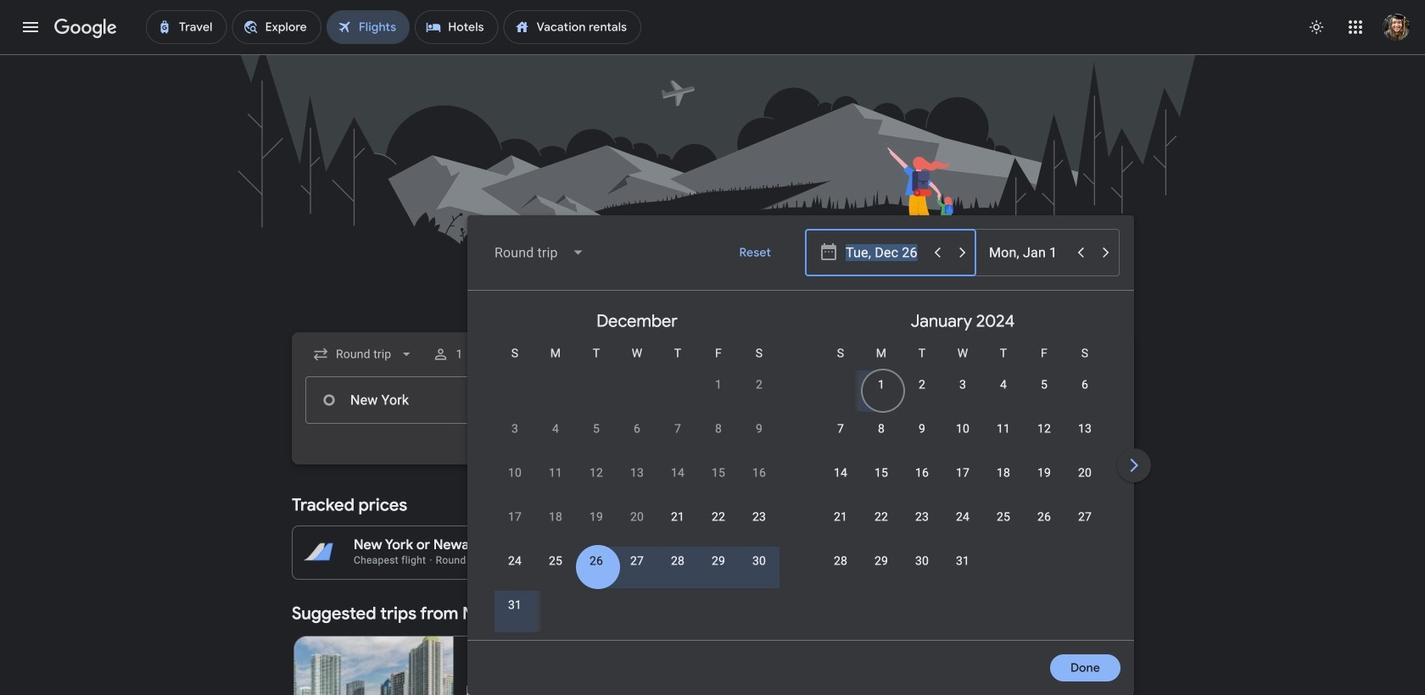 Task type: describe. For each thing, give the bounding box(es) containing it.
1 vertical spatial return text field
[[988, 378, 1066, 423]]

wed, jan 17 element
[[956, 465, 970, 482]]

mon, jan 15 element
[[875, 465, 888, 482]]

tue, dec 5 element
[[593, 421, 600, 438]]

tue, dec 19 element
[[590, 509, 603, 526]]

thu, jan 4 element
[[1000, 377, 1007, 394]]

thu, jan 25 element
[[997, 509, 1011, 526]]

mon, dec 4 element
[[552, 421, 559, 438]]

fri, dec 8 element
[[715, 421, 722, 438]]

sat, dec 2 element
[[756, 377, 763, 394]]

main menu image
[[20, 17, 41, 37]]

mon, dec 11 element
[[549, 465, 563, 482]]

0 vertical spatial departure text field
[[846, 230, 924, 276]]

sun, jan 7 element
[[837, 421, 844, 438]]

grid inside flight search field
[[474, 298, 1425, 651]]

tue, jan 2 element
[[919, 377, 926, 394]]

wed, jan 10 element
[[956, 421, 970, 438]]

fri, jan 26 element
[[1038, 509, 1051, 526]]

sat, dec 30 element
[[752, 553, 766, 570]]

fri, dec 22 element
[[712, 509, 725, 526]]

thu, jan 11 element
[[997, 421, 1011, 438]]

row up wed, jan 24 element
[[820, 457, 1105, 506]]

mon, jan 22 element
[[875, 509, 888, 526]]

fri, dec 29 element
[[712, 553, 725, 570]]

wed, dec 13 element
[[630, 465, 644, 482]]

wed, dec 6 element
[[634, 421, 641, 438]]

sun, dec 17 element
[[508, 509, 522, 526]]

row up sat, dec 9 element
[[698, 362, 780, 417]]

none text field inside flight search field
[[305, 377, 545, 424]]

thu, jan 18 element
[[997, 465, 1011, 482]]

sat, jan 13 element
[[1078, 421, 1092, 438]]

fri, jan 12 element
[[1038, 421, 1051, 438]]

suggested trips from new york region
[[292, 594, 1133, 696]]

thu, dec 28 element
[[671, 553, 685, 570]]

sun, jan 21 element
[[834, 509, 848, 526]]

sun, dec 24 element
[[508, 553, 522, 570]]

Flight search field
[[278, 215, 1425, 696]]

frontier image
[[467, 686, 481, 696]]

tue, dec 12 element
[[590, 465, 603, 482]]

thu, dec 7 element
[[674, 421, 681, 438]]

row up wed, dec 27 element
[[495, 501, 780, 550]]

row down wed, dec 20 element
[[495, 546, 780, 594]]

row up wed, jan 17 element at the right bottom of page
[[820, 413, 1105, 462]]

next image
[[1114, 445, 1155, 486]]



Task type: locate. For each thing, give the bounding box(es) containing it.
sat, dec 16 element
[[752, 465, 766, 482]]

wed, dec 20 element
[[630, 509, 644, 526]]

1 vertical spatial departure text field
[[845, 378, 923, 423]]

tue, jan 16 element
[[915, 465, 929, 482]]

wed, jan 3 element
[[960, 377, 966, 394]]

thu, dec 21 element
[[671, 509, 685, 526]]

sun, jan 28 element
[[834, 553, 848, 570]]

fri, dec 1 element
[[715, 377, 722, 394]]

mon, jan 8 element
[[878, 421, 885, 438]]

grid
[[474, 298, 1425, 651]]

sat, jan 20 element
[[1078, 465, 1092, 482]]

row up wed, dec 13 element
[[495, 413, 780, 462]]

None field
[[481, 232, 599, 273], [305, 339, 422, 370], [481, 232, 599, 273], [305, 339, 422, 370]]

sat, dec 9 element
[[756, 421, 763, 438]]

row up wed, dec 20 element
[[495, 457, 780, 506]]

wed, jan 24 element
[[956, 509, 970, 526]]

tue, jan 23 element
[[915, 509, 929, 526]]

1 row group from the left
[[474, 298, 800, 638]]

row down mon, jan 22 "element"
[[820, 546, 983, 594]]

wed, jan 31 element
[[956, 553, 970, 570]]

0 vertical spatial return text field
[[989, 230, 1067, 276]]

row group
[[474, 298, 800, 638], [800, 298, 1126, 634], [1126, 298, 1425, 634]]

row up thu, jan 11 element
[[861, 362, 1105, 417]]

3 row group from the left
[[1126, 298, 1425, 634]]

wed, dec 27 element
[[630, 553, 644, 570]]

sun, jan 14 element
[[834, 465, 848, 482]]

tue, jan 9 element
[[919, 421, 926, 438]]

mon, jan 1, departure date. element
[[878, 377, 885, 394]]

Departure text field
[[846, 230, 924, 276], [845, 378, 923, 423]]

tue, dec 26, departure date. element
[[590, 553, 603, 570]]

row down sun, dec 24 "element"
[[495, 590, 535, 638]]

change appearance image
[[1296, 7, 1337, 48]]

fri, dec 15 element
[[712, 465, 725, 482]]

mon, dec 25 element
[[549, 553, 563, 570]]

tracked prices region
[[292, 485, 1133, 580]]

row up wed, jan 31 element
[[820, 501, 1105, 550]]

88 US dollars text field
[[672, 537, 695, 554]]

fri, jan 19 element
[[1038, 465, 1051, 482]]

sat, dec 23 element
[[752, 509, 766, 526]]

sat, jan 27 element
[[1078, 509, 1092, 526]]

mon, dec 18 element
[[549, 509, 563, 526]]

thu, dec 14 element
[[671, 465, 685, 482]]

row
[[698, 362, 780, 417], [861, 362, 1105, 417], [495, 413, 780, 462], [820, 413, 1105, 462], [495, 457, 780, 506], [820, 457, 1105, 506], [495, 501, 780, 550], [820, 501, 1105, 550], [495, 546, 780, 594], [820, 546, 983, 594], [495, 590, 535, 638]]

2 row group from the left
[[800, 298, 1126, 634]]

sat, jan 6 element
[[1082, 377, 1089, 394]]

sun, dec 3 element
[[512, 421, 518, 438]]

Return text field
[[989, 230, 1067, 276], [988, 378, 1066, 423]]

sun, dec 10 element
[[508, 465, 522, 482]]

sun, dec 31 element
[[508, 597, 522, 614]]

mon, jan 29 element
[[875, 553, 888, 570]]

tue, jan 30 element
[[915, 553, 929, 570]]

fri, jan 5 element
[[1041, 377, 1048, 394]]

None text field
[[305, 377, 545, 424]]



Task type: vqa. For each thing, say whether or not it's contained in the screenshot.
Mon, Dec 11 'element'
yes



